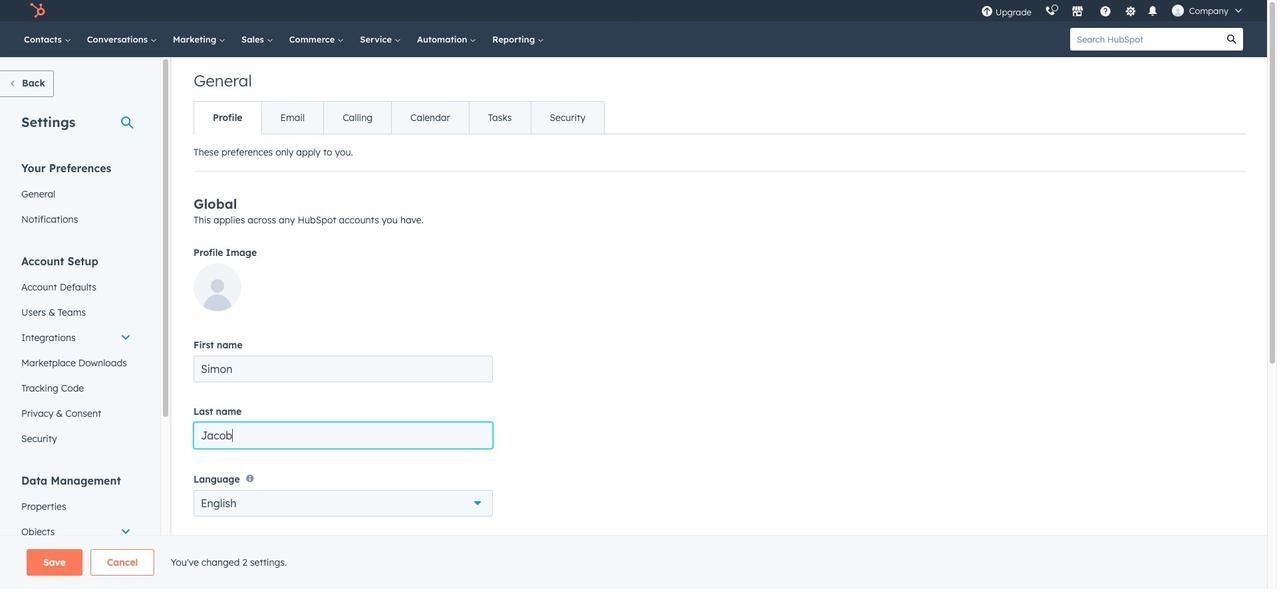 Task type: describe. For each thing, give the bounding box(es) containing it.
Search HubSpot search field
[[1071, 28, 1221, 51]]

data management element
[[13, 474, 139, 590]]

your preferences element
[[13, 161, 139, 232]]



Task type: locate. For each thing, give the bounding box(es) containing it.
marketplaces image
[[1072, 6, 1084, 18]]

account setup element
[[13, 254, 139, 452]]

navigation
[[194, 101, 605, 134]]

jacob simon image
[[1173, 5, 1185, 17]]

menu
[[975, 0, 1252, 21]]

None text field
[[194, 356, 493, 383], [194, 423, 493, 449], [194, 356, 493, 383], [194, 423, 493, 449]]



Task type: vqa. For each thing, say whether or not it's contained in the screenshot.
Account Setup element
yes



